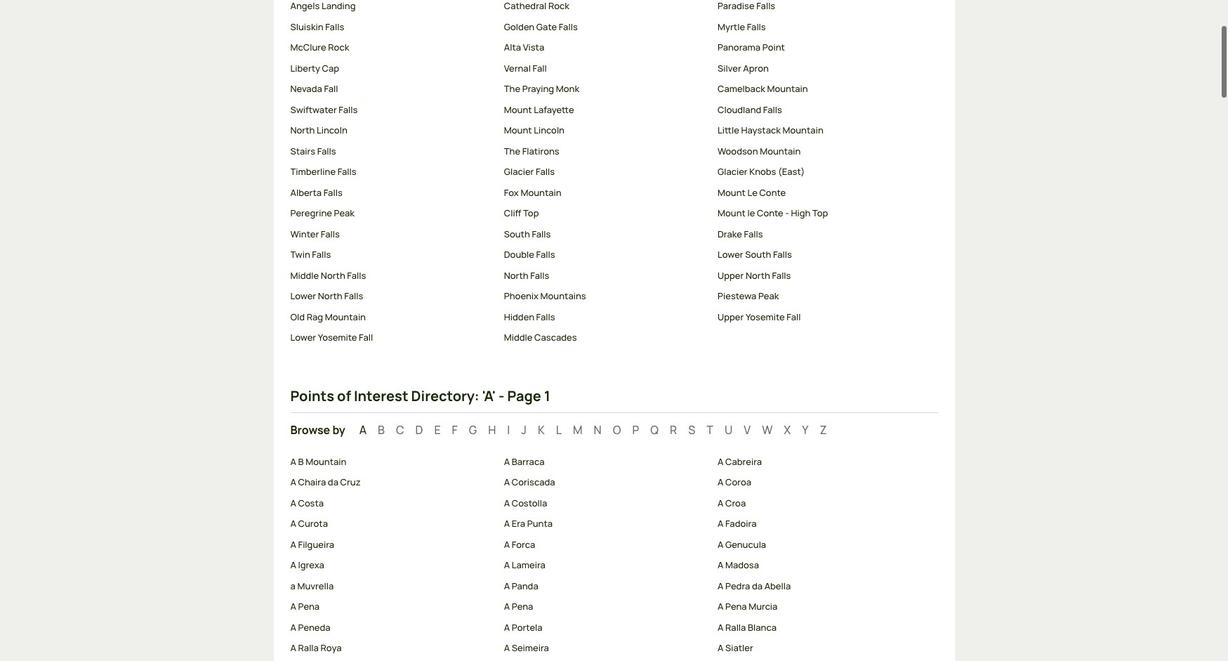 Task type: locate. For each thing, give the bounding box(es) containing it.
2 vertical spatial lower
[[290, 331, 316, 344]]

0 horizontal spatial a pena
[[290, 600, 320, 613]]

a left peneda
[[290, 621, 296, 634]]

2 a pena link from the left
[[504, 600, 707, 614]]

- left high
[[786, 207, 790, 219]]

middle cascades
[[504, 331, 577, 344]]

glacier down woodson
[[718, 165, 748, 178]]

a left fadoira
[[718, 517, 724, 530]]

0 vertical spatial middle
[[290, 269, 319, 282]]

north down "middle north falls"
[[318, 290, 343, 302]]

abella
[[765, 580, 791, 592]]

middle for middle cascades
[[504, 331, 533, 344]]

mountain up a chaira da cruz on the bottom left
[[306, 455, 347, 468]]

1 horizontal spatial pena
[[512, 600, 533, 613]]

rag
[[307, 310, 323, 323]]

a portela
[[504, 621, 543, 634]]

1 a pena link from the left
[[290, 600, 493, 614]]

lower inside "link"
[[290, 290, 316, 302]]

a left curota
[[290, 517, 296, 530]]

cloudland
[[718, 103, 762, 116]]

mountain down glacier falls
[[521, 186, 562, 199]]

a for 'a croa' link at the bottom right of page
[[718, 497, 724, 509]]

falls for twin falls
[[312, 248, 331, 261]]

0 horizontal spatial yosemite
[[318, 331, 357, 344]]

c
[[396, 422, 404, 438]]

1 horizontal spatial ralla
[[726, 621, 746, 634]]

upper yosemite fall
[[718, 310, 801, 323]]

mountain down cloudland falls link
[[783, 124, 824, 137]]

falls right timberline
[[338, 165, 357, 178]]

0 horizontal spatial middle
[[290, 269, 319, 282]]

north for lower north falls
[[318, 290, 343, 302]]

0 horizontal spatial pena
[[298, 600, 320, 613]]

winter falls link
[[290, 228, 493, 241]]

a left panda
[[504, 580, 510, 592]]

glacier inside 'link'
[[504, 165, 534, 178]]

a left forca
[[504, 538, 510, 551]]

a left 'coriscada'
[[504, 476, 510, 489]]

top right high
[[813, 207, 829, 219]]

1 vertical spatial lower
[[290, 290, 316, 302]]

1 horizontal spatial a pena link
[[504, 600, 707, 614]]

falls up double falls
[[532, 228, 551, 240]]

peak for piestewa peak
[[759, 290, 779, 302]]

a for a peneda link
[[290, 621, 296, 634]]

alta vista link
[[504, 41, 707, 55]]

falls down flatirons
[[536, 165, 555, 178]]

0 horizontal spatial peak
[[334, 207, 355, 219]]

yosemite for upper
[[746, 310, 785, 323]]

lincoln for north lincoln
[[317, 124, 348, 137]]

le
[[748, 186, 758, 199]]

r
[[670, 422, 677, 438]]

flatirons
[[522, 145, 560, 157]]

pena up "a peneda"
[[298, 600, 320, 613]]

f link
[[452, 422, 458, 438]]

lower
[[718, 248, 744, 261], [290, 290, 316, 302], [290, 331, 316, 344]]

a pena
[[290, 600, 320, 613], [504, 600, 533, 613]]

a pena link
[[290, 600, 493, 614], [504, 600, 707, 614]]

falls inside 'link'
[[559, 20, 578, 33]]

a for 'a cabreira' link
[[718, 455, 724, 468]]

a seimeira link
[[504, 642, 707, 655]]

peak inside piestewa peak link
[[759, 290, 779, 302]]

south up double
[[504, 228, 530, 240]]

lower down old
[[290, 331, 316, 344]]

a left pedra
[[718, 580, 724, 592]]

a link
[[357, 422, 367, 438]]

a pena up "a peneda"
[[290, 600, 320, 613]]

1 horizontal spatial lincoln
[[534, 124, 565, 137]]

south up upper north falls
[[746, 248, 772, 261]]

lower for lower south falls
[[718, 248, 744, 261]]

ralla
[[726, 621, 746, 634], [298, 642, 319, 654]]

0 horizontal spatial lincoln
[[317, 124, 348, 137]]

glacier for glacier falls
[[504, 165, 534, 178]]

1 upper from the top
[[718, 269, 744, 282]]

1 vertical spatial yosemite
[[318, 331, 357, 344]]

yosemite down piestewa peak
[[746, 310, 785, 323]]

1 glacier from the left
[[504, 165, 534, 178]]

a left "barraca"
[[504, 455, 510, 468]]

stairs
[[290, 145, 315, 157]]

a left filgueira
[[290, 538, 296, 551]]

south inside "link"
[[504, 228, 530, 240]]

ralla inside the a ralla blanca link
[[726, 621, 746, 634]]

fox mountain link
[[504, 186, 707, 200]]

a pena down "a panda"
[[504, 600, 533, 613]]

a for the a ralla blanca link
[[718, 621, 724, 634]]

the up glacier falls
[[504, 145, 521, 157]]

upper for upper yosemite fall
[[718, 310, 744, 323]]

sluiskin
[[290, 20, 324, 33]]

falls right swiftwater
[[339, 103, 358, 116]]

glacier knobs (east) link
[[718, 165, 920, 179]]

a for a costa link
[[290, 497, 296, 509]]

fox mountain
[[504, 186, 562, 199]]

a left the siatler
[[718, 642, 724, 654]]

falls up "rock"
[[325, 20, 344, 33]]

1 horizontal spatial a pena
[[504, 600, 533, 613]]

0 vertical spatial south
[[504, 228, 530, 240]]

a down "a panda"
[[504, 600, 510, 613]]

a left igrexa
[[290, 559, 296, 571]]

a forca
[[504, 538, 536, 551]]

golden gate falls link
[[504, 20, 707, 34]]

north inside lower north falls "link"
[[318, 290, 343, 302]]

- right 'a'
[[499, 386, 505, 405]]

a down browse
[[290, 455, 296, 468]]

a igrexa link
[[290, 559, 493, 572]]

falls for stairs falls
[[317, 145, 336, 157]]

1 pena from the left
[[298, 600, 320, 613]]

1 horizontal spatial south
[[746, 248, 772, 261]]

conte for le
[[757, 207, 784, 219]]

old
[[290, 310, 305, 323]]

0 horizontal spatial a pena link
[[290, 600, 493, 614]]

lower south falls link
[[718, 248, 920, 262]]

p
[[633, 422, 640, 438]]

praying
[[522, 82, 554, 95]]

falls down peregrine peak
[[321, 228, 340, 240]]

2 lincoln from the left
[[534, 124, 565, 137]]

a pena link down a panda link
[[504, 600, 707, 614]]

da right pedra
[[752, 580, 763, 592]]

1 vertical spatial b
[[298, 455, 304, 468]]

3 pena from the left
[[726, 600, 747, 613]]

falls for south falls
[[532, 228, 551, 240]]

0 vertical spatial yosemite
[[746, 310, 785, 323]]

silver apron link
[[718, 62, 920, 75]]

0 horizontal spatial south
[[504, 228, 530, 240]]

1 horizontal spatial yosemite
[[746, 310, 785, 323]]

a up a siatler at the right of the page
[[718, 621, 724, 634]]

falls down phoenix mountains
[[536, 310, 555, 323]]

upper up piestewa
[[718, 269, 744, 282]]

2 pena from the left
[[512, 600, 533, 613]]

a seimeira
[[504, 642, 549, 654]]

t
[[707, 422, 714, 438]]

lower for lower yosemite fall
[[290, 331, 316, 344]]

falls up lower south falls
[[744, 228, 763, 240]]

phoenix
[[504, 290, 539, 302]]

falls inside 'link'
[[536, 165, 555, 178]]

points
[[290, 386, 334, 405]]

0 vertical spatial the
[[504, 82, 521, 95]]

lincoln down swiftwater falls at the top left of the page
[[317, 124, 348, 137]]

a curota
[[290, 517, 328, 530]]

1 horizontal spatial glacier
[[718, 165, 748, 178]]

a for a coroa link
[[718, 476, 724, 489]]

b left c
[[378, 422, 385, 438]]

peregrine peak link
[[290, 207, 493, 221]]

da left cruz
[[328, 476, 339, 489]]

a ralla roya
[[290, 642, 342, 654]]

a coroa
[[718, 476, 752, 489]]

pena down pedra
[[726, 600, 747, 613]]

1 vertical spatial -
[[499, 386, 505, 405]]

rock
[[328, 41, 349, 54]]

north inside middle north falls link
[[321, 269, 345, 282]]

a cabreira link
[[718, 455, 920, 469]]

piestewa
[[718, 290, 757, 302]]

north down lower south falls
[[746, 269, 771, 282]]

ralla for blanca
[[726, 621, 746, 634]]

i
[[507, 422, 510, 438]]

0 horizontal spatial ralla
[[298, 642, 319, 654]]

1 horizontal spatial da
[[752, 580, 763, 592]]

middle for middle north falls
[[290, 269, 319, 282]]

glacier knobs (east)
[[718, 165, 805, 178]]

1 vertical spatial the
[[504, 145, 521, 157]]

lower for lower north falls
[[290, 290, 316, 302]]

falls down timberline falls
[[324, 186, 343, 199]]

da for abella
[[752, 580, 763, 592]]

a barraca link
[[504, 455, 707, 469]]

north lincoln
[[290, 124, 348, 137]]

knobs
[[750, 165, 777, 178]]

a croa link
[[718, 497, 920, 510]]

1 horizontal spatial b
[[378, 422, 385, 438]]

pena up a portela
[[512, 600, 533, 613]]

mountain up lower yosemite fall
[[325, 310, 366, 323]]

pedra
[[726, 580, 751, 592]]

middle down hidden
[[504, 331, 533, 344]]

a for a siatler 'link'
[[718, 642, 724, 654]]

myrtle
[[718, 20, 745, 33]]

1 vertical spatial conte
[[757, 207, 784, 219]]

0 vertical spatial upper
[[718, 269, 744, 282]]

falls for myrtle falls
[[747, 20, 766, 33]]

1 vertical spatial ralla
[[298, 642, 319, 654]]

1 vertical spatial middle
[[504, 331, 533, 344]]

south falls link
[[504, 228, 707, 241]]

1 horizontal spatial peak
[[759, 290, 779, 302]]

mountain inside fox mountain link
[[521, 186, 562, 199]]

peak up the upper yosemite fall
[[759, 290, 779, 302]]

a left era
[[504, 517, 510, 530]]

falls down lower south falls
[[772, 269, 791, 282]]

falls down "middle north falls"
[[344, 290, 363, 302]]

barraca
[[512, 455, 545, 468]]

b up chaira
[[298, 455, 304, 468]]

little haystack mountain link
[[718, 124, 920, 138]]

a for the a madosa link
[[718, 559, 724, 571]]

a coriscada
[[504, 476, 555, 489]]

glacier up fox
[[504, 165, 534, 178]]

peak inside 'peregrine peak' link
[[334, 207, 355, 219]]

twin falls link
[[290, 248, 493, 262]]

a pena link up a peneda link
[[290, 600, 493, 614]]

a for 'a pedra da abella' link
[[718, 580, 724, 592]]

e link
[[434, 422, 441, 438]]

conte for le
[[760, 186, 786, 199]]

falls for sluiskin falls
[[325, 20, 344, 33]]

mountain down "silver apron" link at the right of the page
[[767, 82, 808, 95]]

north inside north lincoln link
[[290, 124, 315, 137]]

sluiskin falls
[[290, 20, 344, 33]]

falls up phoenix mountains
[[531, 269, 550, 282]]

the
[[504, 82, 521, 95], [504, 145, 521, 157]]

a for a portela link
[[504, 621, 510, 634]]

north up lower north falls
[[321, 269, 345, 282]]

falls for hidden falls
[[536, 310, 555, 323]]

a up a ralla blanca
[[718, 600, 724, 613]]

0 horizontal spatial b
[[298, 455, 304, 468]]

hidden falls link
[[504, 310, 707, 324]]

alta vista
[[504, 41, 545, 54]]

0 horizontal spatial da
[[328, 476, 339, 489]]

0 vertical spatial -
[[786, 207, 790, 219]]

fox
[[504, 186, 519, 199]]

the down vernal
[[504, 82, 521, 95]]

north
[[290, 124, 315, 137], [321, 269, 345, 282], [504, 269, 529, 282], [746, 269, 771, 282], [318, 290, 343, 302]]

v link
[[744, 422, 751, 438]]

stairs falls link
[[290, 145, 493, 158]]

0 vertical spatial peak
[[334, 207, 355, 219]]

falls up little haystack mountain
[[764, 103, 783, 116]]

0 horizontal spatial -
[[499, 386, 505, 405]]

a era punta link
[[504, 517, 707, 531]]

a pedra da abella
[[718, 580, 791, 592]]

falls for glacier falls
[[536, 165, 555, 178]]

0 vertical spatial da
[[328, 476, 339, 489]]

upper north falls link
[[718, 269, 920, 283]]

0 vertical spatial ralla
[[726, 621, 746, 634]]

a left cabreira
[[718, 455, 724, 468]]

0 horizontal spatial top
[[523, 207, 539, 219]]

a left costolla
[[504, 497, 510, 509]]

2 horizontal spatial pena
[[726, 600, 747, 613]]

upper down piestewa
[[718, 310, 744, 323]]

0 vertical spatial lower
[[718, 248, 744, 261]]

1 lincoln from the left
[[317, 124, 348, 137]]

a for 'a filgueira' link
[[290, 538, 296, 551]]

falls right gate
[[559, 20, 578, 33]]

a igrexa
[[290, 559, 324, 571]]

fadoira
[[726, 517, 757, 530]]

a left croa
[[718, 497, 724, 509]]

mount for mount lafayette
[[504, 103, 532, 116]]

a left lameira
[[504, 559, 510, 571]]

a chaira da cruz
[[290, 476, 361, 489]]

peregrine
[[290, 207, 332, 219]]

g link
[[469, 422, 477, 438]]

falls right double
[[536, 248, 555, 261]]

cliff top
[[504, 207, 539, 219]]

yosemite down old rag mountain
[[318, 331, 357, 344]]

a left costa
[[290, 497, 296, 509]]

z link
[[820, 422, 827, 438]]

lincoln down lafayette
[[534, 124, 565, 137]]

top right cliff
[[523, 207, 539, 219]]

a inside 'link'
[[718, 642, 724, 654]]

falls for north falls
[[531, 269, 550, 282]]

north up stairs at the top of the page
[[290, 124, 315, 137]]

peak right peregrine
[[334, 207, 355, 219]]

mountain down little haystack mountain
[[760, 145, 801, 157]]

dialog
[[0, 0, 1229, 661]]

a panda
[[504, 580, 539, 592]]

falls up panorama point
[[747, 20, 766, 33]]

falls up timberline falls
[[317, 145, 336, 157]]

2 upper from the top
[[718, 310, 744, 323]]

1 vertical spatial da
[[752, 580, 763, 592]]

0 horizontal spatial glacier
[[504, 165, 534, 178]]

north inside north falls link
[[504, 269, 529, 282]]

-
[[786, 207, 790, 219], [499, 386, 505, 405]]

0 vertical spatial conte
[[760, 186, 786, 199]]

ralla up a siatler at the right of the page
[[726, 621, 746, 634]]

north inside upper north falls link
[[746, 269, 771, 282]]

a left the coroa
[[718, 476, 724, 489]]

l link
[[556, 422, 562, 438]]

s link
[[689, 422, 696, 438]]

1 the from the top
[[504, 82, 521, 95]]

a left seimeira
[[504, 642, 510, 654]]

1 horizontal spatial top
[[813, 207, 829, 219]]

1 horizontal spatial middle
[[504, 331, 533, 344]]

falls right twin
[[312, 248, 331, 261]]

north down double
[[504, 269, 529, 282]]

middle down twin
[[290, 269, 319, 282]]

2 top from the left
[[813, 207, 829, 219]]

camelback mountain link
[[718, 82, 920, 96]]

a left portela
[[504, 621, 510, 634]]

a left genucula
[[718, 538, 724, 551]]

a for a coriscada link
[[504, 476, 510, 489]]

2 the from the top
[[504, 145, 521, 157]]

cookie consent banner dialog
[[17, 595, 1212, 644]]

1 vertical spatial peak
[[759, 290, 779, 302]]

fall down old rag mountain link
[[359, 331, 373, 344]]

1 vertical spatial upper
[[718, 310, 744, 323]]

h link
[[488, 422, 496, 438]]

a left madosa
[[718, 559, 724, 571]]

a left chaira
[[290, 476, 296, 489]]

lower up old
[[290, 290, 316, 302]]

1 a pena from the left
[[290, 600, 320, 613]]

mount lafayette link
[[504, 103, 707, 117]]

top
[[523, 207, 539, 219], [813, 207, 829, 219]]

2 glacier from the left
[[718, 165, 748, 178]]

ralla inside a ralla roya link
[[298, 642, 319, 654]]

cabreira
[[726, 455, 762, 468]]

a down "a peneda"
[[290, 642, 296, 654]]

a lameira
[[504, 559, 546, 571]]

twin
[[290, 248, 310, 261]]

liberty
[[290, 62, 320, 74]]

lower down drake
[[718, 248, 744, 261]]

yosemite
[[746, 310, 785, 323], [318, 331, 357, 344]]



Task type: describe. For each thing, give the bounding box(es) containing it.
a for a pena murcia link
[[718, 600, 724, 613]]

coroa
[[726, 476, 752, 489]]

blanca
[[748, 621, 777, 634]]

m
[[573, 422, 583, 438]]

a down a
[[290, 600, 296, 613]]

da for cruz
[[328, 476, 339, 489]]

a for a ralla roya link
[[290, 642, 296, 654]]

a panda link
[[504, 580, 707, 593]]

q
[[651, 422, 659, 438]]

j
[[521, 422, 527, 438]]

a for "a fadoira" link
[[718, 517, 724, 530]]

a costolla link
[[504, 497, 707, 510]]

the for the praying monk
[[504, 82, 521, 95]]

middle north falls link
[[290, 269, 493, 283]]

falls up lower north falls
[[347, 269, 366, 282]]

v
[[744, 422, 751, 438]]

drake falls
[[718, 228, 763, 240]]

yosemite for lower
[[318, 331, 357, 344]]

portela
[[512, 621, 543, 634]]

a for a genucula link
[[718, 538, 724, 551]]

a for a b mountain link
[[290, 455, 296, 468]]

north falls
[[504, 269, 550, 282]]

falls up upper north falls
[[773, 248, 792, 261]]

a left b link at the left bottom of the page
[[359, 422, 367, 438]]

double
[[504, 248, 535, 261]]

stairs falls
[[290, 145, 336, 157]]

falls for winter falls
[[321, 228, 340, 240]]

a genucula link
[[718, 538, 920, 552]]

woodson
[[718, 145, 758, 157]]

lincoln for mount lincoln
[[534, 124, 565, 137]]

directory:
[[411, 386, 480, 405]]

cloudland falls link
[[718, 103, 920, 117]]

b link
[[378, 422, 385, 438]]

mountain inside the little haystack mountain link
[[783, 124, 824, 137]]

the for the flatirons
[[504, 145, 521, 157]]

a for "a costolla" link
[[504, 497, 510, 509]]

ralla for roya
[[298, 642, 319, 654]]

swiftwater falls link
[[290, 103, 493, 117]]

era
[[512, 517, 526, 530]]

mount le conte - high top link
[[718, 207, 920, 221]]

panda
[[512, 580, 539, 592]]

a for a barraca link
[[504, 455, 510, 468]]

a for a forca link
[[504, 538, 510, 551]]

winter
[[290, 228, 319, 240]]

mountain inside old rag mountain link
[[325, 310, 366, 323]]

cascades
[[535, 331, 577, 344]]

cap
[[322, 62, 339, 74]]

a muvrella link
[[290, 580, 493, 593]]

0 vertical spatial b
[[378, 422, 385, 438]]

nevada fall link
[[290, 82, 493, 96]]

falls for timberline falls
[[338, 165, 357, 178]]

south falls
[[504, 228, 551, 240]]

alberta falls link
[[290, 186, 493, 200]]

r link
[[670, 422, 677, 438]]

falls for drake falls
[[744, 228, 763, 240]]

a ralla roya link
[[290, 642, 493, 655]]

a for a curota link
[[290, 517, 296, 530]]

a for a era punta link
[[504, 517, 510, 530]]

old rag mountain
[[290, 310, 366, 323]]

z
[[820, 422, 827, 438]]

a croa
[[718, 497, 746, 509]]

middle north falls
[[290, 269, 366, 282]]

upper north falls
[[718, 269, 791, 282]]

browse
[[290, 422, 330, 438]]

swiftwater falls
[[290, 103, 358, 116]]

falls for alberta falls
[[324, 186, 343, 199]]

mount for mount le conte - high top
[[718, 207, 746, 219]]

falls for cloudland falls
[[764, 103, 783, 116]]

a lameira link
[[504, 559, 707, 572]]

alberta falls
[[290, 186, 343, 199]]

mountain inside a b mountain link
[[306, 455, 347, 468]]

a pena murcia
[[718, 600, 778, 613]]

1 top from the left
[[523, 207, 539, 219]]

panorama point
[[718, 41, 785, 54]]

nevada
[[290, 82, 322, 95]]

m link
[[573, 422, 583, 438]]

fall down cap at the left top
[[324, 82, 338, 95]]

timberline falls link
[[290, 165, 493, 179]]

a coroa link
[[718, 476, 920, 490]]

mount lincoln link
[[504, 124, 707, 138]]

phoenix mountains link
[[504, 290, 707, 303]]

punta
[[527, 517, 553, 530]]

a coriscada link
[[504, 476, 707, 490]]

timberline falls
[[290, 165, 357, 178]]

north for middle north falls
[[321, 269, 345, 282]]

a for a igrexa link
[[290, 559, 296, 571]]

1
[[544, 386, 551, 405]]

costolla
[[512, 497, 548, 509]]

gate
[[537, 20, 557, 33]]

a for a panda link
[[504, 580, 510, 592]]

2 a pena from the left
[[504, 600, 533, 613]]

liberty cap link
[[290, 62, 493, 75]]

a costolla
[[504, 497, 548, 509]]

double falls
[[504, 248, 555, 261]]

croa
[[726, 497, 746, 509]]

lower north falls
[[290, 290, 363, 302]]

mountain inside woodson mountain link
[[760, 145, 801, 157]]

falls for swiftwater falls
[[339, 103, 358, 116]]

myrtle falls link
[[718, 20, 920, 34]]

mount for mount lincoln
[[504, 124, 532, 137]]

a for a lameira link
[[504, 559, 510, 571]]

high
[[791, 207, 811, 219]]

peak for peregrine peak
[[334, 207, 355, 219]]

a for a seimeira link in the bottom of the page
[[504, 642, 510, 654]]

q link
[[651, 422, 659, 438]]

siatler
[[726, 642, 754, 654]]

1 vertical spatial south
[[746, 248, 772, 261]]

curota
[[298, 517, 328, 530]]

vernal fall
[[504, 62, 547, 74]]

mount for mount le conte
[[718, 186, 746, 199]]

a ralla blanca link
[[718, 621, 920, 635]]

north for upper north falls
[[746, 269, 771, 282]]

1 horizontal spatial -
[[786, 207, 790, 219]]

mcclure rock
[[290, 41, 349, 54]]

page
[[508, 386, 542, 405]]

o link
[[613, 422, 621, 438]]

coriscada
[[512, 476, 555, 489]]

lower south falls
[[718, 248, 792, 261]]

glacier for glacier knobs (east)
[[718, 165, 748, 178]]

y link
[[802, 422, 809, 438]]

muvrella
[[297, 580, 334, 592]]

falls for double falls
[[536, 248, 555, 261]]

b inside a b mountain link
[[298, 455, 304, 468]]

a for a chaira da cruz link
[[290, 476, 296, 489]]

w link
[[762, 422, 773, 438]]

fall up praying
[[533, 62, 547, 74]]

fall down piestewa peak link
[[787, 310, 801, 323]]

a b mountain
[[290, 455, 347, 468]]

mountain inside camelback mountain link
[[767, 82, 808, 95]]

lameira
[[512, 559, 546, 571]]

lower yosemite fall
[[290, 331, 373, 344]]

u link
[[725, 422, 733, 438]]

upper for upper north falls
[[718, 269, 744, 282]]



Task type: vqa. For each thing, say whether or not it's contained in the screenshot.
the Philippines within the abucay, bataan, philippines link
no



